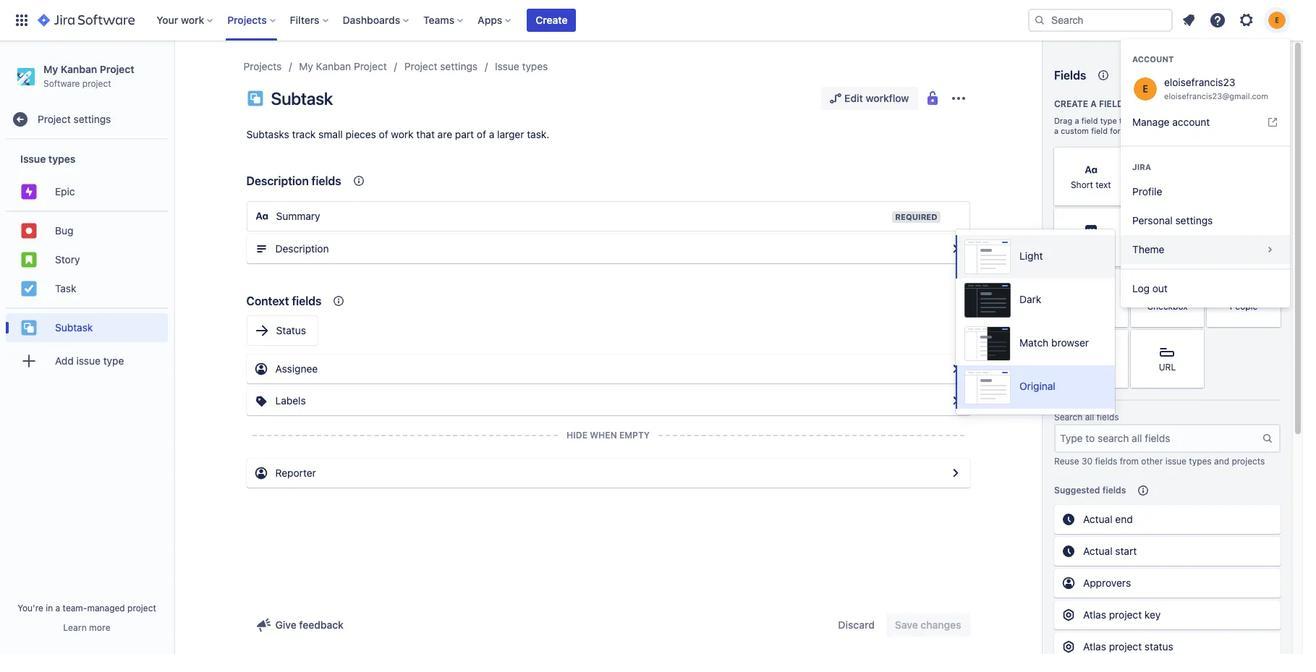 Task type: describe. For each thing, give the bounding box(es) containing it.
manage account
[[1132, 116, 1210, 128]]

description button
[[246, 234, 970, 263]]

team-
[[63, 603, 87, 614]]

end
[[1115, 513, 1133, 525]]

epic link
[[6, 177, 168, 206]]

more information about the suggested fields image
[[1135, 482, 1152, 499]]

learn more button
[[63, 622, 110, 634]]

personal
[[1132, 214, 1173, 226]]

short
[[1071, 180, 1093, 191]]

create
[[1255, 116, 1279, 125]]

labels button
[[246, 386, 970, 415]]

subtask inside group
[[55, 321, 93, 333]]

short text
[[1071, 180, 1111, 191]]

are
[[438, 128, 452, 140]]

sidebar navigation image
[[158, 58, 190, 87]]

left
[[1231, 116, 1243, 125]]

track
[[292, 128, 316, 140]]

more
[[89, 622, 110, 633]]

my for my kanban project
[[299, 60, 313, 72]]

task
[[55, 282, 76, 294]]

create for create
[[536, 14, 568, 26]]

settings image
[[1238, 12, 1255, 29]]

your work
[[156, 14, 204, 26]]

create a field
[[1054, 98, 1124, 109]]

2 vertical spatial field
[[1091, 126, 1108, 135]]

project inside atlas project status button
[[1109, 640, 1142, 653]]

jira
[[1132, 162, 1151, 171]]

description for description fields
[[246, 174, 309, 187]]

1 vertical spatial work
[[391, 128, 414, 140]]

1 the from the left
[[1156, 116, 1168, 125]]

in
[[46, 603, 53, 614]]

profile link
[[1121, 177, 1290, 206]]

30
[[1082, 456, 1093, 467]]

log out
[[1132, 282, 1168, 295]]

task.
[[527, 128, 549, 140]]

account
[[1132, 54, 1174, 64]]

appswitcher icon image
[[13, 12, 30, 29]]

dashboards
[[343, 14, 400, 26]]

3 more information image from the top
[[1109, 271, 1126, 288]]

feedback
[[299, 619, 344, 631]]

project down software
[[38, 113, 71, 125]]

teams button
[[419, 9, 469, 32]]

story link
[[6, 245, 168, 274]]

browser
[[1051, 336, 1089, 349]]

field for create
[[1099, 98, 1124, 109]]

auto image
[[965, 326, 1011, 361]]

epic
[[55, 185, 75, 197]]

reporter
[[275, 467, 316, 479]]

key
[[1145, 609, 1161, 621]]

Search field
[[1028, 9, 1173, 32]]

1 to from the left
[[1119, 116, 1127, 125]]

manage account link
[[1121, 108, 1290, 137]]

your work button
[[152, 9, 219, 32]]

search all fields
[[1054, 412, 1119, 423]]

project right managed
[[127, 603, 156, 614]]

paragraph
[[1147, 180, 1189, 191]]

fields right all
[[1097, 412, 1119, 423]]

atlas project status button
[[1054, 632, 1281, 654]]

your profile and settings image
[[1269, 12, 1286, 29]]

more information about the context fields image for context fields
[[330, 292, 348, 310]]

edit workflow button
[[821, 87, 918, 110]]

work inside popup button
[[181, 14, 204, 26]]

you're
[[17, 603, 43, 614]]

open field configuration image for labels
[[947, 392, 964, 410]]

give feedback button
[[246, 614, 352, 637]]

search
[[1054, 412, 1083, 423]]

fields for description
[[312, 174, 341, 187]]

Type to search all fields text field
[[1056, 425, 1262, 452]]

1 more information image from the top
[[1109, 149, 1126, 166]]

0 horizontal spatial issue
[[20, 152, 46, 165]]

0 vertical spatial project settings
[[404, 60, 478, 72]]

checkbox
[[1147, 301, 1188, 312]]

a down more information about the fields image
[[1091, 98, 1097, 109]]

1 horizontal spatial labels
[[1231, 241, 1257, 251]]

0 vertical spatial subtask
[[271, 88, 333, 109]]

drag
[[1054, 116, 1073, 125]]

1 horizontal spatial of
[[477, 128, 486, 140]]

learn
[[63, 622, 87, 633]]

suggested fields
[[1054, 485, 1126, 496]]

open field configuration image for description
[[947, 240, 964, 258]]

create button
[[527, 9, 576, 32]]

project inside my kanban project software project
[[82, 78, 111, 89]]

your
[[156, 14, 178, 26]]

stamp
[[1166, 241, 1191, 251]]

2 vertical spatial issue
[[1166, 456, 1187, 467]]

more information about the fields image
[[1095, 67, 1112, 84]]

settings for profile
[[1176, 214, 1213, 226]]

give
[[275, 619, 297, 631]]

type.
[[1161, 126, 1180, 135]]

0 horizontal spatial of
[[379, 128, 388, 140]]

summary
[[276, 210, 320, 222]]

reuse
[[1054, 456, 1079, 467]]

2 the from the left
[[1216, 116, 1228, 125]]

url
[[1159, 362, 1176, 373]]

add issue type button
[[6, 347, 168, 376]]

edit workflow
[[845, 92, 909, 104]]

approvers
[[1083, 577, 1131, 589]]

atlas for atlas project key
[[1083, 609, 1106, 621]]

from
[[1120, 456, 1139, 467]]

project inside my kanban project link
[[354, 60, 387, 72]]

banner containing your work
[[0, 0, 1303, 41]]

projects for projects link
[[243, 60, 282, 72]]

of inside drag a field type to one of the sections on the left to create a custom field for this issue type.
[[1146, 116, 1153, 125]]

type inside drag a field type to one of the sections on the left to create a custom field for this issue type.
[[1100, 116, 1117, 125]]

bug link
[[6, 216, 168, 245]]

and
[[1214, 456, 1229, 467]]

dark image
[[965, 283, 1011, 318]]

dashboards button
[[338, 9, 415, 32]]

a down drag
[[1054, 126, 1059, 135]]

assignee
[[275, 363, 318, 375]]

labels inside button
[[275, 394, 306, 407]]

2 horizontal spatial types
[[1189, 456, 1212, 467]]

projects link
[[243, 58, 282, 75]]

people
[[1230, 301, 1258, 312]]

0 horizontal spatial project settings link
[[6, 105, 168, 134]]

4 more information image from the top
[[1109, 331, 1126, 349]]

other
[[1141, 456, 1163, 467]]

more options image
[[950, 90, 967, 107]]

my kanban project
[[299, 60, 387, 72]]

open field configuration image for reporter
[[947, 465, 964, 482]]

description for description
[[275, 242, 329, 255]]

light image
[[965, 240, 1011, 274]]

all
[[1085, 412, 1094, 423]]

notifications image
[[1180, 12, 1198, 29]]

required
[[895, 212, 937, 221]]

software
[[43, 78, 80, 89]]

description fields
[[246, 174, 341, 187]]

atlas project key
[[1083, 609, 1161, 621]]



Task type: vqa. For each thing, say whether or not it's contained in the screenshot.
Info panel image
no



Task type: locate. For each thing, give the bounding box(es) containing it.
add
[[55, 354, 74, 367]]

to up this
[[1119, 116, 1127, 125]]

open field configuration image left none image
[[947, 360, 964, 378]]

create inside create button
[[536, 14, 568, 26]]

1 vertical spatial type
[[103, 354, 124, 367]]

0 horizontal spatial kanban
[[61, 63, 97, 75]]

fields right 30
[[1095, 456, 1118, 467]]

1 horizontal spatial create
[[1054, 98, 1088, 109]]

issue inside button
[[76, 354, 101, 367]]

fields for suggested
[[1103, 485, 1126, 496]]

my up software
[[43, 63, 58, 75]]

sections
[[1170, 116, 1202, 125]]

1 vertical spatial open field configuration image
[[947, 465, 964, 482]]

2 atlas from the top
[[1083, 640, 1106, 653]]

my inside my kanban project software project
[[43, 63, 58, 75]]

group containing issue types
[[6, 140, 168, 384]]

learn more
[[63, 622, 110, 633]]

0 vertical spatial more information about the context fields image
[[350, 172, 367, 190]]

open field configuration image inside the assignee button
[[947, 360, 964, 378]]

0 horizontal spatial create
[[536, 14, 568, 26]]

settings
[[440, 60, 478, 72], [73, 113, 111, 125], [1176, 214, 1213, 226]]

project right software
[[82, 78, 111, 89]]

dependent dropdown
[[1069, 356, 1114, 379]]

theme
[[1132, 243, 1165, 255]]

0 horizontal spatial subtask
[[55, 321, 93, 333]]

original
[[1020, 380, 1056, 392]]

0 horizontal spatial labels
[[275, 394, 306, 407]]

projects for projects popup button
[[227, 14, 267, 26]]

the right on
[[1216, 116, 1228, 125]]

0 vertical spatial labels
[[1231, 241, 1257, 251]]

atlas down atlas project key
[[1083, 640, 1106, 653]]

1 horizontal spatial type
[[1100, 116, 1117, 125]]

a right in
[[55, 603, 60, 614]]

a
[[1091, 98, 1097, 109], [1075, 116, 1079, 125], [1054, 126, 1059, 135], [489, 128, 494, 140], [55, 603, 60, 614]]

help image
[[1209, 12, 1227, 29]]

1 horizontal spatial the
[[1216, 116, 1228, 125]]

the up "type."
[[1156, 116, 1168, 125]]

subtask up the add
[[55, 321, 93, 333]]

issue down one
[[1139, 126, 1159, 135]]

type down the subtask link
[[103, 354, 124, 367]]

1 vertical spatial actual
[[1083, 545, 1113, 557]]

1 horizontal spatial project settings
[[404, 60, 478, 72]]

log out link
[[1121, 274, 1290, 303]]

0 horizontal spatial issue types
[[20, 152, 76, 165]]

kanban inside my kanban project link
[[316, 60, 351, 72]]

field left for
[[1091, 126, 1108, 135]]

project settings down software
[[38, 113, 111, 125]]

my kanban project software project
[[43, 63, 134, 89]]

project inside "atlas project key" button
[[1109, 609, 1142, 621]]

larger
[[497, 128, 524, 140]]

0 vertical spatial create
[[536, 14, 568, 26]]

atlas inside "atlas project key" button
[[1083, 609, 1106, 621]]

0 vertical spatial description
[[246, 174, 309, 187]]

discard
[[838, 619, 875, 631]]

create up issue types link on the left of page
[[536, 14, 568, 26]]

0 horizontal spatial settings
[[73, 113, 111, 125]]

my for my kanban project software project
[[43, 63, 58, 75]]

context fields
[[246, 295, 322, 308]]

kanban down the filters popup button
[[316, 60, 351, 72]]

personal settings
[[1132, 214, 1213, 226]]

open field configuration image
[[947, 240, 964, 258], [947, 360, 964, 378]]

account
[[1172, 116, 1210, 128]]

2 actual from the top
[[1083, 545, 1113, 557]]

issue right the add
[[76, 354, 101, 367]]

group
[[1121, 137, 1290, 145], [6, 140, 168, 384], [6, 211, 168, 308]]

1 horizontal spatial to
[[1246, 116, 1253, 125]]

edit
[[845, 92, 863, 104]]

fields
[[1054, 69, 1086, 82]]

project settings link down teams dropdown button
[[404, 58, 478, 75]]

0 vertical spatial issue
[[495, 60, 519, 72]]

work right your
[[181, 14, 204, 26]]

type up for
[[1100, 116, 1117, 125]]

group containing bug
[[6, 211, 168, 308]]

open field configuration image inside description button
[[947, 240, 964, 258]]

0 vertical spatial open field configuration image
[[947, 240, 964, 258]]

filters button
[[286, 9, 334, 32]]

0 horizontal spatial more information about the context fields image
[[330, 292, 348, 310]]

2 to from the left
[[1246, 116, 1253, 125]]

create for create a field
[[1054, 98, 1088, 109]]

projects
[[227, 14, 267, 26], [243, 60, 282, 72]]

managed
[[87, 603, 125, 614]]

actual start button
[[1054, 537, 1281, 566]]

fields left more information about the suggested fields image
[[1103, 485, 1126, 496]]

1 horizontal spatial issue types
[[495, 60, 548, 72]]

atlas for atlas project status
[[1083, 640, 1106, 653]]

project settings link down my kanban project software project
[[6, 105, 168, 134]]

small
[[319, 128, 343, 140]]

to
[[1119, 116, 1127, 125], [1246, 116, 1253, 125]]

project left "key"
[[1109, 609, 1142, 621]]

of
[[1146, 116, 1153, 125], [379, 128, 388, 140], [477, 128, 486, 140]]

1 vertical spatial project settings
[[38, 113, 111, 125]]

project down 'dashboards'
[[354, 60, 387, 72]]

actual inside button
[[1083, 513, 1113, 525]]

subtask up track
[[271, 88, 333, 109]]

workflow
[[866, 92, 909, 104]]

status
[[1145, 640, 1173, 653]]

kanban for my kanban project
[[316, 60, 351, 72]]

1 vertical spatial issue
[[76, 354, 101, 367]]

apps
[[478, 14, 502, 26]]

1 vertical spatial subtask
[[55, 321, 93, 333]]

issue types up epic
[[20, 152, 76, 165]]

issue types link
[[495, 58, 548, 75]]

primary element
[[9, 0, 1028, 41]]

project down atlas project key
[[1109, 640, 1142, 653]]

types
[[522, 60, 548, 72], [48, 152, 76, 165], [1189, 456, 1212, 467]]

text
[[1096, 180, 1111, 191]]

fields up summary
[[312, 174, 341, 187]]

projects button
[[223, 9, 281, 32]]

0 vertical spatial settings
[[440, 60, 478, 72]]

0 horizontal spatial type
[[103, 354, 124, 367]]

1 vertical spatial create
[[1054, 98, 1088, 109]]

0 vertical spatial atlas
[[1083, 609, 1106, 621]]

status
[[276, 324, 306, 336]]

1 vertical spatial types
[[48, 152, 76, 165]]

context
[[246, 295, 289, 308]]

fields for context
[[292, 295, 322, 308]]

manage account group
[[1121, 39, 1290, 141]]

more information about the context fields image down pieces
[[350, 172, 367, 190]]

field for drag
[[1082, 116, 1098, 125]]

open field configuration image
[[947, 392, 964, 410], [947, 465, 964, 482]]

add issue type image
[[20, 353, 38, 370]]

a left larger
[[489, 128, 494, 140]]

types up epic
[[48, 152, 76, 165]]

type inside button
[[103, 354, 124, 367]]

drag a field type to one of the sections on the left to create a custom field for this issue type.
[[1054, 116, 1279, 135]]

more information image left log at the right top of page
[[1109, 271, 1126, 288]]

projects up the issue type icon
[[243, 60, 282, 72]]

description down summary
[[275, 242, 329, 255]]

personal settings link
[[1121, 206, 1290, 235]]

0 vertical spatial project settings link
[[404, 58, 478, 75]]

0 horizontal spatial my
[[43, 63, 58, 75]]

1 horizontal spatial my
[[299, 60, 313, 72]]

description inside description button
[[275, 242, 329, 255]]

profile
[[1132, 185, 1162, 198]]

1 vertical spatial issue types
[[20, 152, 76, 165]]

field up for
[[1099, 98, 1124, 109]]

0 horizontal spatial project settings
[[38, 113, 111, 125]]

1 horizontal spatial issue
[[1139, 126, 1159, 135]]

of right pieces
[[379, 128, 388, 140]]

actual inside button
[[1083, 545, 1113, 557]]

actual for actual end
[[1083, 513, 1113, 525]]

kanban inside my kanban project software project
[[61, 63, 97, 75]]

1 vertical spatial issue
[[20, 152, 46, 165]]

field
[[1099, 98, 1124, 109], [1082, 116, 1098, 125], [1091, 126, 1108, 135]]

issue types for issue types link on the left of page
[[495, 60, 548, 72]]

1 vertical spatial projects
[[243, 60, 282, 72]]

my kanban project link
[[299, 58, 387, 75]]

1 vertical spatial labels
[[275, 394, 306, 407]]

0 vertical spatial types
[[522, 60, 548, 72]]

for
[[1110, 126, 1121, 135]]

1 horizontal spatial issue
[[495, 60, 519, 72]]

settings up stamp
[[1176, 214, 1213, 226]]

labels down personal settings link
[[1231, 241, 1257, 251]]

time stamp
[[1144, 241, 1191, 251]]

1 horizontal spatial kanban
[[316, 60, 351, 72]]

fields
[[312, 174, 341, 187], [292, 295, 322, 308], [1097, 412, 1119, 423], [1095, 456, 1118, 467], [1103, 485, 1126, 496]]

2 horizontal spatial issue
[[1166, 456, 1187, 467]]

you're in a team-managed project
[[17, 603, 156, 614]]

issue inside drag a field type to one of the sections on the left to create a custom field for this issue type.
[[1139, 126, 1159, 135]]

kanban for my kanban project software project
[[61, 63, 97, 75]]

1 horizontal spatial more information about the context fields image
[[350, 172, 367, 190]]

labels down assignee
[[275, 394, 306, 407]]

0 horizontal spatial to
[[1119, 116, 1127, 125]]

subtasks
[[246, 128, 289, 140]]

issue type icon image
[[246, 90, 264, 107]]

work
[[181, 14, 204, 26], [391, 128, 414, 140]]

1 atlas from the top
[[1083, 609, 1106, 621]]

issue right other
[[1166, 456, 1187, 467]]

types down primary element at the top of the page
[[522, 60, 548, 72]]

my right projects link
[[299, 60, 313, 72]]

match
[[1020, 336, 1049, 349]]

1 vertical spatial open field configuration image
[[947, 360, 964, 378]]

more information about the context fields image for description fields
[[350, 172, 367, 190]]

search image
[[1034, 14, 1046, 26]]

2 open field configuration image from the top
[[947, 465, 964, 482]]

1 horizontal spatial types
[[522, 60, 548, 72]]

field down create a field at the right top of the page
[[1082, 116, 1098, 125]]

settings for my kanban project
[[440, 60, 478, 72]]

project
[[354, 60, 387, 72], [404, 60, 437, 72], [100, 63, 134, 75], [38, 113, 71, 125]]

project left sidebar navigation icon
[[100, 63, 134, 75]]

2 open field configuration image from the top
[[947, 360, 964, 378]]

0 vertical spatial issue
[[1139, 126, 1159, 135]]

subtask group
[[6, 308, 168, 347]]

2 vertical spatial types
[[1189, 456, 1212, 467]]

that
[[416, 128, 435, 140]]

0 vertical spatial projects
[[227, 14, 267, 26]]

projects up projects link
[[227, 14, 267, 26]]

time
[[1144, 241, 1164, 251]]

settings down teams dropdown button
[[440, 60, 478, 72]]

1 vertical spatial description
[[275, 242, 329, 255]]

work left that
[[391, 128, 414, 140]]

more information about the context fields image right context fields
[[330, 292, 348, 310]]

1 vertical spatial more information about the context fields image
[[330, 292, 348, 310]]

2 vertical spatial settings
[[1176, 214, 1213, 226]]

0 vertical spatial open field configuration image
[[947, 392, 964, 410]]

2 horizontal spatial settings
[[1176, 214, 1213, 226]]

type
[[1100, 116, 1117, 125], [103, 354, 124, 367]]

0 vertical spatial type
[[1100, 116, 1117, 125]]

project settings
[[404, 60, 478, 72], [38, 113, 111, 125]]

issue
[[495, 60, 519, 72], [20, 152, 46, 165]]

subtask
[[271, 88, 333, 109], [55, 321, 93, 333]]

2 horizontal spatial of
[[1146, 116, 1153, 125]]

0 horizontal spatial issue
[[76, 354, 101, 367]]

project inside my kanban project software project
[[100, 63, 134, 75]]

jira software image
[[38, 12, 135, 29], [38, 12, 135, 29]]

a up custom on the right
[[1075, 116, 1079, 125]]

open field configuration image left light image
[[947, 240, 964, 258]]

reporter button
[[246, 459, 970, 488]]

actual for actual start
[[1083, 545, 1113, 557]]

reuse 30 fields from other issue types and projects
[[1054, 456, 1265, 467]]

0 horizontal spatial the
[[1156, 116, 1168, 125]]

open field configuration image inside labels button
[[947, 392, 964, 410]]

0 horizontal spatial types
[[48, 152, 76, 165]]

open field configuration image for assignee
[[947, 360, 964, 378]]

1 horizontal spatial work
[[391, 128, 414, 140]]

of right one
[[1146, 116, 1153, 125]]

kanban up software
[[61, 63, 97, 75]]

2 more information image from the top
[[1109, 210, 1126, 227]]

1 vertical spatial atlas
[[1083, 640, 1106, 653]]

part
[[455, 128, 474, 140]]

0 vertical spatial field
[[1099, 98, 1124, 109]]

issue types for group containing issue types
[[20, 152, 76, 165]]

0 vertical spatial actual
[[1083, 513, 1113, 525]]

project settings down teams dropdown button
[[404, 60, 478, 72]]

assignee button
[[246, 355, 970, 384]]

description up summary
[[246, 174, 309, 187]]

settings down my kanban project software project
[[73, 113, 111, 125]]

types left and
[[1189, 456, 1212, 467]]

on
[[1204, 116, 1214, 125]]

projects inside popup button
[[227, 14, 267, 26]]

more information image left jira
[[1109, 149, 1126, 166]]

0 vertical spatial issue types
[[495, 60, 548, 72]]

suggested
[[1054, 485, 1100, 496]]

actual end button
[[1054, 505, 1281, 534]]

actual left end
[[1083, 513, 1113, 525]]

1 vertical spatial field
[[1082, 116, 1098, 125]]

manage
[[1132, 116, 1170, 128]]

subtask link
[[6, 313, 168, 342]]

1 vertical spatial settings
[[73, 113, 111, 125]]

kanban
[[316, 60, 351, 72], [61, 63, 97, 75]]

banner
[[0, 0, 1303, 41]]

more information image up dependent
[[1109, 331, 1126, 349]]

none image
[[965, 370, 1011, 405]]

open field configuration image inside reporter button
[[947, 465, 964, 482]]

of right part
[[477, 128, 486, 140]]

subtasks track small pieces of work that are part of a larger task.
[[246, 128, 549, 140]]

issue down primary element at the top of the page
[[495, 60, 519, 72]]

theme button
[[1121, 235, 1290, 264]]

issue types down primary element at the top of the page
[[495, 60, 548, 72]]

1 horizontal spatial settings
[[440, 60, 478, 72]]

issue types inside group
[[20, 152, 76, 165]]

bug
[[55, 224, 73, 236]]

more information image left personal
[[1109, 210, 1126, 227]]

more information image
[[1109, 149, 1126, 166], [1109, 210, 1126, 227], [1109, 271, 1126, 288], [1109, 331, 1126, 349]]

fields up status
[[292, 295, 322, 308]]

atlas inside atlas project status button
[[1083, 640, 1106, 653]]

atlas project key button
[[1054, 601, 1281, 630]]

create up drag
[[1054, 98, 1088, 109]]

this
[[1123, 126, 1137, 135]]

1 actual from the top
[[1083, 513, 1113, 525]]

1 open field configuration image from the top
[[947, 240, 964, 258]]

actual left start
[[1083, 545, 1113, 557]]

issue types
[[495, 60, 548, 72], [20, 152, 76, 165]]

project down teams
[[404, 60, 437, 72]]

one
[[1129, 116, 1143, 125]]

0 vertical spatial work
[[181, 14, 204, 26]]

1 open field configuration image from the top
[[947, 392, 964, 410]]

1 vertical spatial project settings link
[[6, 105, 168, 134]]

actual start
[[1083, 545, 1137, 557]]

0 horizontal spatial work
[[181, 14, 204, 26]]

1 horizontal spatial project settings link
[[404, 58, 478, 75]]

issue up epic link
[[20, 152, 46, 165]]

1 horizontal spatial subtask
[[271, 88, 333, 109]]

to right left
[[1246, 116, 1253, 125]]

atlas down approvers in the bottom right of the page
[[1083, 609, 1106, 621]]

more information about the context fields image
[[350, 172, 367, 190], [330, 292, 348, 310]]



